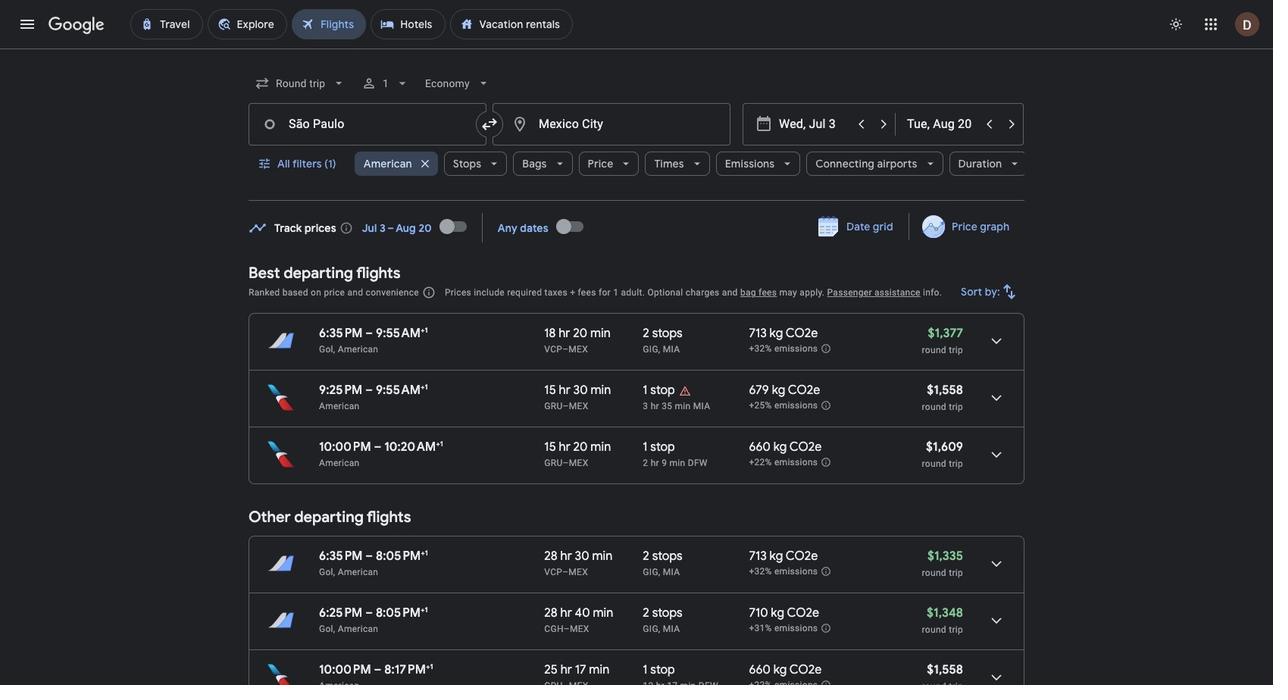 Task type: locate. For each thing, give the bounding box(es) containing it.
Departure time: 6:25 PM. text field
[[319, 606, 363, 621]]

1 vertical spatial carbon emissions estimate: 713 kilograms. +32% emissions. learn more about this emissions estimate image
[[821, 566, 832, 577]]

1558 us dollars text field for total duration 15 hr 30 min. element
[[927, 383, 964, 398]]

departure time: 6:35 pm. text field inside leaves viracopos international airport at 6:35 pm on wednesday, july 3 and arrives at mexico city international airport at 9:55 am on thursday, july 4. element
[[319, 326, 363, 341]]

departure time: 6:35 pm. text field for leaves viracopos international airport at 6:35 pm on wednesday, july 3 and arrives at mexico city international airport at 9:55 am on thursday, july 4. element
[[319, 326, 363, 341]]

1377 US dollars text field
[[928, 326, 964, 341]]

departure time: 6:35 pm. text field up departure time: 6:25 pm. text box
[[319, 549, 363, 564]]

carbon emissions estimate: 710 kilograms. +31% emissions. learn more about this emissions estimate image
[[821, 623, 832, 634]]

2 vertical spatial 1 stop flight. element
[[643, 663, 675, 680]]

2 1558 us dollars text field from the top
[[927, 663, 964, 678]]

1 vertical spatial departure time: 10:00 pm. text field
[[319, 663, 371, 678]]

Departure time: 9:25 PM. text field
[[319, 383, 363, 398]]

carbon emissions estimate: 713 kilograms. +32% emissions. learn more about this emissions estimate image for carbon emissions estimate: 710 kilograms. +31% emissions. learn more about this emissions estimate image
[[821, 566, 832, 577]]

1 departure time: 10:00 pm. text field from the top
[[319, 440, 371, 455]]

departure time: 10:00 pm. text field for leaves aeroporto internacional de são paulo-guarulhos at 10:00 pm on wednesday, july 3 and arrives at mexico city international airport at 10:20 am on thursday, july 4. element
[[319, 440, 371, 455]]

total duration 18 hr 20 min. element
[[545, 326, 643, 343]]

carbon emissions estimate: 660 kilograms. +22% emissions. learn more about this emissions estimate image for carbon emissions estimate: 710 kilograms. +31% emissions. learn more about this emissions estimate image
[[821, 680, 832, 685]]

departure time: 6:35 pm. text field up departure time: 9:25 pm. text field
[[319, 326, 363, 341]]

1 vertical spatial 1 stop flight. element
[[643, 440, 675, 457]]

2 2 stops flight. element from the top
[[643, 549, 683, 566]]

1558 us dollars text field left flight details. leaves aeroporto internacional de são paulo-guarulhos at 10:00 pm on wednesday, july 3 and arrives at mexico city international airport at 8:17 pm on thursday, july 4. icon
[[927, 663, 964, 678]]

Arrival time: 8:17 PM on  Thursday, July 4. text field
[[385, 662, 433, 678]]

departure time: 10:00 pm. text field inside leaves aeroporto internacional de são paulo-guarulhos at 10:00 pm on wednesday, july 3 and arrives at mexico city international airport at 10:20 am on thursday, july 4. element
[[319, 440, 371, 455]]

flight details. leaves aeroporto internacional de são paulo-guarulhos at 10:00 pm on wednesday, july 3 and arrives at mexico city international airport at 8:17 pm on thursday, july 4. image
[[979, 660, 1015, 685]]

2 carbon emissions estimate: 660 kilograms. +22% emissions. learn more about this emissions estimate image from the top
[[821, 680, 832, 685]]

departure time: 10:00 pm. text field down departure time: 9:25 pm. text field
[[319, 440, 371, 455]]

1 vertical spatial carbon emissions estimate: 660 kilograms. +22% emissions. learn more about this emissions estimate image
[[821, 680, 832, 685]]

leaves aeroporto internacional de são paulo-guarulhos at 9:25 pm on wednesday, july 3 and arrives at mexico city international airport at 9:55 am on thursday, july 4. element
[[319, 382, 428, 398]]

total duration 15 hr 20 min. element
[[545, 440, 643, 457]]

Departure time: 10:00 PM. text field
[[319, 440, 371, 455], [319, 663, 371, 678]]

departure time: 10:00 pm. text field down departure time: 6:25 pm. text box
[[319, 663, 371, 678]]

1 stop flight. element for the total duration 28 hr 30 min. element
[[643, 663, 675, 680]]

0 vertical spatial carbon emissions estimate: 660 kilograms. +22% emissions. learn more about this emissions estimate image
[[821, 457, 832, 468]]

0 vertical spatial carbon emissions estimate: 713 kilograms. +32% emissions. learn more about this emissions estimate image
[[821, 343, 832, 354]]

carbon emissions estimate: 713 kilograms. +32% emissions. learn more about this emissions estimate image for carbon emissions estimate: 679 kilograms. +25% emissions. learn more about this emissions estimate 'icon'
[[821, 343, 832, 354]]

carbon emissions estimate: 660 kilograms. +22% emissions. learn more about this emissions estimate image down carbon emissions estimate: 710 kilograms. +31% emissions. learn more about this emissions estimate image
[[821, 680, 832, 685]]

carbon emissions estimate: 660 kilograms. +22% emissions. learn more about this emissions estimate image down carbon emissions estimate: 679 kilograms. +25% emissions. learn more about this emissions estimate 'icon'
[[821, 457, 832, 468]]

departure time: 10:00 pm. text field inside 'leaves aeroporto internacional de são paulo-guarulhos at 10:00 pm on wednesday, july 3 and arrives at mexico city international airport at 8:17 pm on thursday, july 4.' element
[[319, 663, 371, 678]]

3 1 stop flight. element from the top
[[643, 663, 675, 680]]

1 1558 us dollars text field from the top
[[927, 383, 964, 398]]

0 vertical spatial departure time: 10:00 pm. text field
[[319, 440, 371, 455]]

Arrival time: 8:05 PM on  Thursday, July 4. text field
[[376, 548, 428, 564]]

carbon emissions estimate: 660 kilograms. +22% emissions. learn more about this emissions estimate image
[[821, 457, 832, 468], [821, 680, 832, 685]]

0 vertical spatial departure time: 6:35 pm. text field
[[319, 326, 363, 341]]

2 stops flight. element
[[643, 326, 683, 343], [643, 549, 683, 566], [643, 606, 683, 623]]

None field
[[249, 65, 353, 102], [419, 65, 497, 102], [249, 65, 353, 102], [419, 65, 497, 102]]

1 vertical spatial 1558 us dollars text field
[[927, 663, 964, 678]]

3 2 stops flight. element from the top
[[643, 606, 683, 623]]

carbon emissions estimate: 679 kilograms. +25% emissions. learn more about this emissions estimate image
[[821, 400, 832, 411]]

layover (1 of 2) is a 3 hr 5 min layover at riogaleão - tom jobim international airport in rio de janeiro. layover (2 of 2) is a 1 hr 45 min layover at miami international airport in miami. element
[[643, 343, 742, 356]]

0 vertical spatial 1 stop flight. element
[[643, 383, 675, 400]]

1 carbon emissions estimate: 713 kilograms. +32% emissions. learn more about this emissions estimate image from the top
[[821, 343, 832, 354]]

2 vertical spatial 2 stops flight. element
[[643, 606, 683, 623]]

1 carbon emissions estimate: 660 kilograms. +22% emissions. learn more about this emissions estimate image from the top
[[821, 457, 832, 468]]

main content
[[249, 208, 1025, 685]]

1 stop flight. element for total duration 18 hr 20 min. element
[[643, 440, 675, 457]]

1558 us dollars text field up 1609 us dollars text box
[[927, 383, 964, 398]]

2 carbon emissions estimate: 713 kilograms. +32% emissions. learn more about this emissions estimate image from the top
[[821, 566, 832, 577]]

1558 us dollars text field for total duration 25 hr 17 min. element
[[927, 663, 964, 678]]

carbon emissions estimate: 713 kilograms. +32% emissions. learn more about this emissions estimate image
[[821, 343, 832, 354], [821, 566, 832, 577]]

departure time: 6:35 pm. text field inside leaves viracopos international airport at 6:35 pm on wednesday, july 3 and arrives at mexico city international airport at 8:05 pm on thursday, july 4. element
[[319, 549, 363, 564]]

0 vertical spatial 2 stops flight. element
[[643, 326, 683, 343]]

layover (1 of 2) is a 3 hr 5 min layover at riogaleão - tom jobim international airport in rio de janeiro. layover (2 of 2) is a 11 hr 55 min layover at miami international airport in miami. element
[[643, 566, 742, 578]]

1 departure time: 6:35 pm. text field from the top
[[319, 326, 363, 341]]

find the best price region
[[249, 208, 1025, 252]]

2 departure time: 6:35 pm. text field from the top
[[319, 549, 363, 564]]

0 vertical spatial 1558 us dollars text field
[[927, 383, 964, 398]]

1 1 stop flight. element from the top
[[643, 383, 675, 400]]

1 2 stops flight. element from the top
[[643, 326, 683, 343]]

None search field
[[249, 65, 1028, 201]]

1 stop flight. element
[[643, 383, 675, 400], [643, 440, 675, 457], [643, 663, 675, 680]]

carbon emissions estimate: 713 kilograms. +32% emissions. learn more about this emissions estimate image up carbon emissions estimate: 710 kilograms. +31% emissions. learn more about this emissions estimate image
[[821, 566, 832, 577]]

1 vertical spatial 2 stops flight. element
[[643, 549, 683, 566]]

total duration 28 hr 30 min. element
[[545, 549, 643, 566]]

2 departure time: 10:00 pm. text field from the top
[[319, 663, 371, 678]]

leaves viracopos international airport at 6:35 pm on wednesday, july 3 and arrives at mexico city international airport at 8:05 pm on thursday, july 4. element
[[319, 548, 428, 564]]

2 1 stop flight. element from the top
[[643, 440, 675, 457]]

carbon emissions estimate: 713 kilograms. +32% emissions. learn more about this emissions estimate image up carbon emissions estimate: 679 kilograms. +25% emissions. learn more about this emissions estimate 'icon'
[[821, 343, 832, 354]]

1558 US dollars text field
[[927, 383, 964, 398], [927, 663, 964, 678]]

total duration 28 hr 40 min. element
[[545, 606, 643, 623]]

Departure time: 6:35 PM. text field
[[319, 326, 363, 341], [319, 549, 363, 564]]

2 stops flight. element for total duration 18 hr 20 min. element
[[643, 326, 683, 343]]

1 vertical spatial departure time: 6:35 pm. text field
[[319, 549, 363, 564]]



Task type: vqa. For each thing, say whether or not it's contained in the screenshot.
the 1558 US dollars text box corresponding to Total duration 15 hr 30 min. element
yes



Task type: describe. For each thing, give the bounding box(es) containing it.
1609 US dollars text field
[[926, 440, 964, 455]]

total duration 25 hr 17 min. element
[[545, 663, 643, 680]]

Departure text field
[[779, 104, 849, 145]]

learn more about ranking image
[[422, 286, 436, 299]]

learn more about tracked prices image
[[339, 221, 353, 235]]

Arrival time: 9:55 AM on  Thursday, July 4. text field
[[376, 382, 428, 398]]

leaves são paulo/congonhas airport at 6:25 pm on wednesday, july 3 and arrives at mexico city international airport at 8:05 pm on thursday, july 4. element
[[319, 605, 428, 621]]

departure time: 6:35 pm. text field for leaves viracopos international airport at 6:35 pm on wednesday, july 3 and arrives at mexico city international airport at 8:05 pm on thursday, july 4. element
[[319, 549, 363, 564]]

leaves aeroporto internacional de são paulo-guarulhos at 10:00 pm on wednesday, july 3 and arrives at mexico city international airport at 10:20 am on thursday, july 4. element
[[319, 439, 443, 455]]

Where from? text field
[[249, 103, 487, 146]]

leaves aeroporto internacional de são paulo-guarulhos at 10:00 pm on wednesday, july 3 and arrives at mexico city international airport at 8:17 pm on thursday, july 4. element
[[319, 662, 433, 678]]

leaves viracopos international airport at 6:35 pm on wednesday, july 3 and arrives at mexico city international airport at 9:55 am on thursday, july 4. element
[[319, 325, 428, 341]]

1348 US dollars text field
[[927, 606, 964, 621]]

main menu image
[[18, 15, 36, 33]]

total duration 15 hr 30 min. element
[[545, 383, 643, 400]]

carbon emissions estimate: 660 kilograms. +22% emissions. learn more about this emissions estimate image for carbon emissions estimate: 679 kilograms. +25% emissions. learn more about this emissions estimate 'icon'
[[821, 457, 832, 468]]

Return text field
[[907, 104, 977, 145]]

Where to? text field
[[493, 103, 731, 146]]

2 stops flight. element for the total duration 28 hr 30 min. element
[[643, 549, 683, 566]]

layover (1 of 2) is a 3 hr 30 min layover at riogaleão - tom jobim international airport in rio de janeiro. layover (2 of 2) is a 11 hr 55 min layover at miami international airport in miami. element
[[643, 623, 742, 635]]

2 stops flight. element for total duration 28 hr 40 min. element
[[643, 606, 683, 623]]

swap origin and destination. image
[[481, 115, 499, 133]]

change appearance image
[[1158, 6, 1195, 42]]

1335 US dollars text field
[[928, 549, 964, 564]]

Arrival time: 10:20 AM on  Thursday, July 4. text field
[[385, 439, 443, 455]]

Arrival time: 9:55 AM on  Thursday, July 4. text field
[[376, 325, 428, 341]]

Arrival time: 8:05 PM on  Thursday, July 4. text field
[[376, 605, 428, 621]]

departure time: 10:00 pm. text field for 'leaves aeroporto internacional de são paulo-guarulhos at 10:00 pm on wednesday, july 3 and arrives at mexico city international airport at 8:17 pm on thursday, july 4.' element
[[319, 663, 371, 678]]



